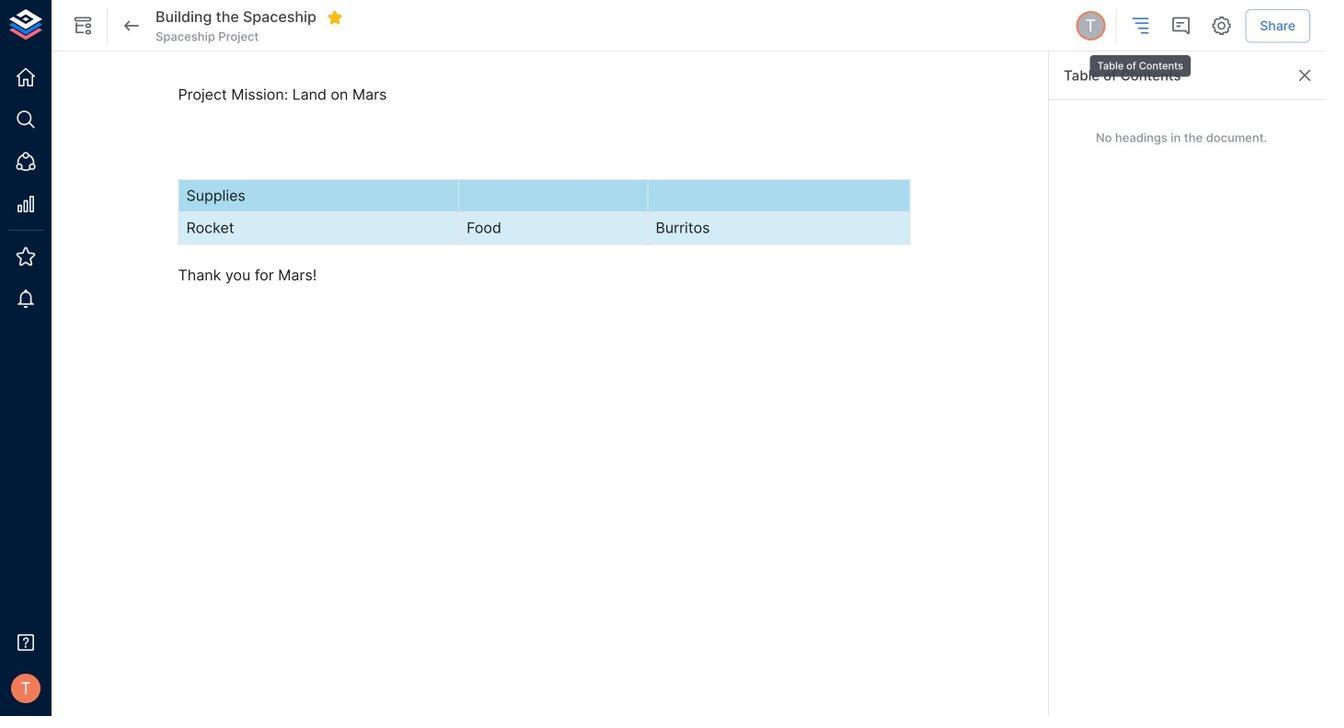 Task type: describe. For each thing, give the bounding box(es) containing it.
settings image
[[1211, 15, 1233, 37]]

go back image
[[121, 15, 143, 37]]



Task type: vqa. For each thing, say whether or not it's contained in the screenshot.
Comments Icon
yes



Task type: locate. For each thing, give the bounding box(es) containing it.
remove favorite image
[[327, 9, 343, 26]]

tooltip
[[1088, 42, 1193, 79]]

comments image
[[1170, 15, 1192, 37]]

show wiki image
[[72, 15, 94, 37]]

table of contents image
[[1130, 15, 1152, 37]]



